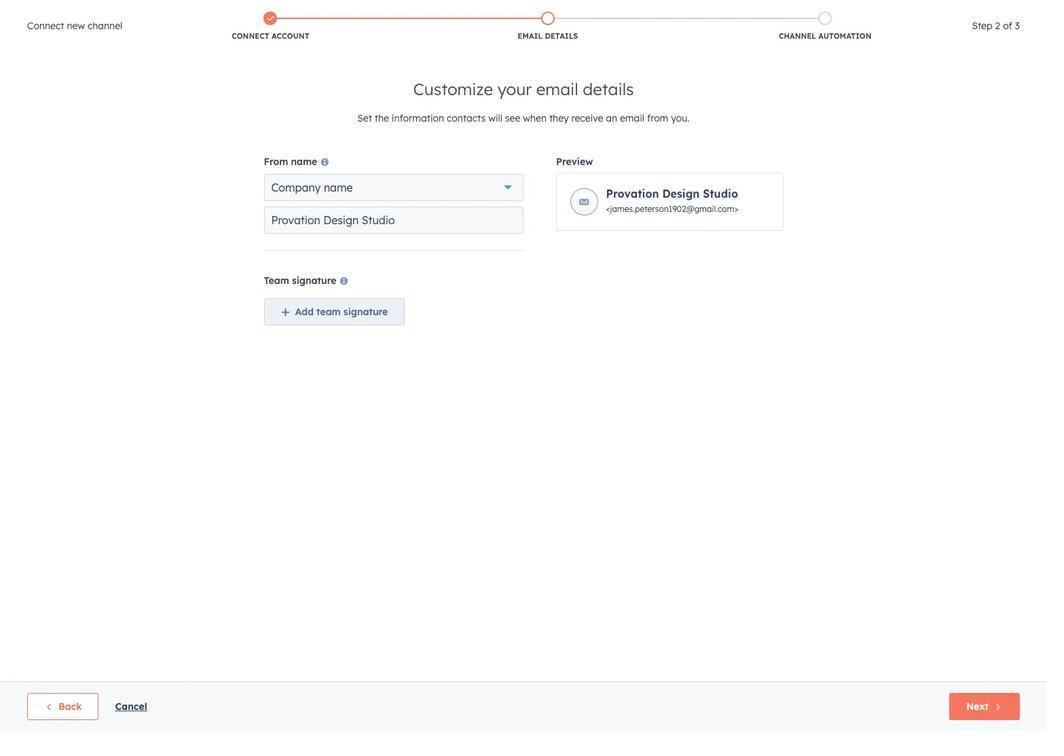 Task type: describe. For each thing, give the bounding box(es) containing it.
see
[[506, 112, 521, 124]]

company name button
[[264, 174, 524, 201]]

contacts
[[447, 112, 486, 124]]

studio
[[704, 187, 739, 200]]

when
[[523, 112, 547, 124]]

the
[[375, 112, 389, 124]]

0 vertical spatial signature
[[292, 275, 337, 287]]

add team signature
[[295, 306, 388, 318]]

team
[[317, 306, 341, 318]]

signature inside add team signature button
[[344, 306, 388, 318]]

automation
[[819, 31, 872, 41]]

1 vertical spatial details
[[583, 79, 634, 99]]

team signature
[[264, 275, 337, 287]]

an
[[606, 112, 618, 124]]

provation design studio <james.peterson1902@gmail.com>
[[607, 187, 739, 214]]

help button
[[815, 0, 838, 22]]

of
[[1004, 20, 1013, 32]]

upgrade image
[[703, 6, 716, 18]]

upgrade
[[718, 6, 755, 17]]

provation
[[607, 187, 660, 200]]

connect for connect new channel
[[27, 20, 64, 32]]

new
[[67, 20, 85, 32]]

connect account
[[232, 31, 310, 41]]

list containing connect account
[[132, 9, 965, 44]]

email details
[[518, 31, 579, 41]]

details inside list item
[[545, 31, 579, 41]]

step 2 of 3
[[973, 20, 1021, 32]]

marketplaces image
[[792, 6, 804, 18]]

cancel
[[115, 701, 147, 713]]

you.
[[672, 112, 690, 124]]

email details list item
[[410, 9, 687, 44]]

company
[[272, 181, 321, 194]]

calling icon image
[[763, 5, 776, 18]]

1 vertical spatial email
[[620, 112, 645, 124]]

cancel button
[[115, 699, 147, 715]]

connect new channel
[[27, 20, 122, 32]]

back
[[58, 701, 82, 713]]

next button
[[950, 693, 1021, 720]]

email
[[518, 31, 543, 41]]

receive
[[572, 112, 604, 124]]

customize
[[414, 79, 493, 99]]

step
[[973, 20, 993, 32]]

<james.peterson1902@gmail.com>
[[607, 204, 739, 214]]

add team signature button
[[264, 298, 405, 326]]



Task type: locate. For each thing, give the bounding box(es) containing it.
1 horizontal spatial name
[[324, 181, 353, 194]]

menu item
[[885, 0, 1032, 22]]

your
[[498, 79, 532, 99]]

1 vertical spatial name
[[324, 181, 353, 194]]

0 horizontal spatial signature
[[292, 275, 337, 287]]

name inside "popup button"
[[324, 181, 353, 194]]

0 vertical spatial details
[[545, 31, 579, 41]]

channel automation list item
[[687, 9, 965, 44]]

1 horizontal spatial signature
[[344, 306, 388, 318]]

from name
[[264, 156, 318, 168]]

signature
[[292, 275, 337, 287], [344, 306, 388, 318]]

2
[[996, 20, 1001, 32]]

add
[[295, 306, 314, 318]]

channel automation
[[779, 31, 872, 41]]

connect left account
[[232, 31, 270, 41]]

email up the they
[[537, 79, 579, 99]]

signature right 'team'
[[344, 306, 388, 318]]

details
[[545, 31, 579, 41], [583, 79, 634, 99]]

0 horizontal spatial details
[[545, 31, 579, 41]]

information
[[392, 112, 445, 124]]

0 vertical spatial email
[[537, 79, 579, 99]]

connect left new
[[27, 20, 64, 32]]

from
[[264, 156, 288, 168]]

0 vertical spatial name
[[291, 156, 318, 168]]

customize your email details
[[414, 79, 634, 99]]

name for company name
[[324, 181, 353, 194]]

upgrade menu
[[702, 0, 1032, 22]]

Search HubSpot search field
[[857, 29, 1024, 52]]

calling icon button
[[758, 2, 781, 20]]

1 horizontal spatial details
[[583, 79, 634, 99]]

name up company name
[[291, 156, 318, 168]]

1 horizontal spatial email
[[620, 112, 645, 124]]

0 horizontal spatial email
[[537, 79, 579, 99]]

channel
[[779, 31, 817, 41]]

channel
[[88, 20, 122, 32]]

preview
[[557, 156, 594, 168]]

list
[[132, 9, 965, 44]]

connect for connect account
[[232, 31, 270, 41]]

they
[[550, 112, 569, 124]]

connect inside 'connect account completed' list item
[[232, 31, 270, 41]]

0 horizontal spatial name
[[291, 156, 318, 168]]

connect inside connect new channel heading
[[27, 20, 64, 32]]

marketplaces button
[[784, 0, 812, 22]]

signature up add
[[292, 275, 337, 287]]

back button
[[27, 693, 99, 720]]

1 vertical spatial signature
[[344, 306, 388, 318]]

connect
[[27, 20, 64, 32], [232, 31, 270, 41]]

name for from name
[[291, 156, 318, 168]]

set the information contacts will see when they receive an email from you.
[[358, 112, 690, 124]]

design
[[663, 187, 700, 200]]

1 horizontal spatial connect
[[232, 31, 270, 41]]

set
[[358, 112, 372, 124]]

None text field
[[264, 207, 524, 234]]

connect account completed list item
[[132, 9, 410, 44]]

name
[[291, 156, 318, 168], [324, 181, 353, 194]]

3
[[1016, 20, 1021, 32]]

0 horizontal spatial connect
[[27, 20, 64, 32]]

email
[[537, 79, 579, 99], [620, 112, 645, 124]]

help image
[[820, 6, 833, 18]]

name right company
[[324, 181, 353, 194]]

team
[[264, 275, 289, 287]]

details right email
[[545, 31, 579, 41]]

connect new channel heading
[[27, 18, 122, 34]]

from
[[648, 112, 669, 124]]

will
[[489, 112, 503, 124]]

account
[[272, 31, 310, 41]]

next
[[967, 701, 990, 713]]

company name
[[272, 181, 353, 194]]

details up 'an'
[[583, 79, 634, 99]]

email right 'an'
[[620, 112, 645, 124]]



Task type: vqa. For each thing, say whether or not it's contained in the screenshot.
right The "Editor"
no



